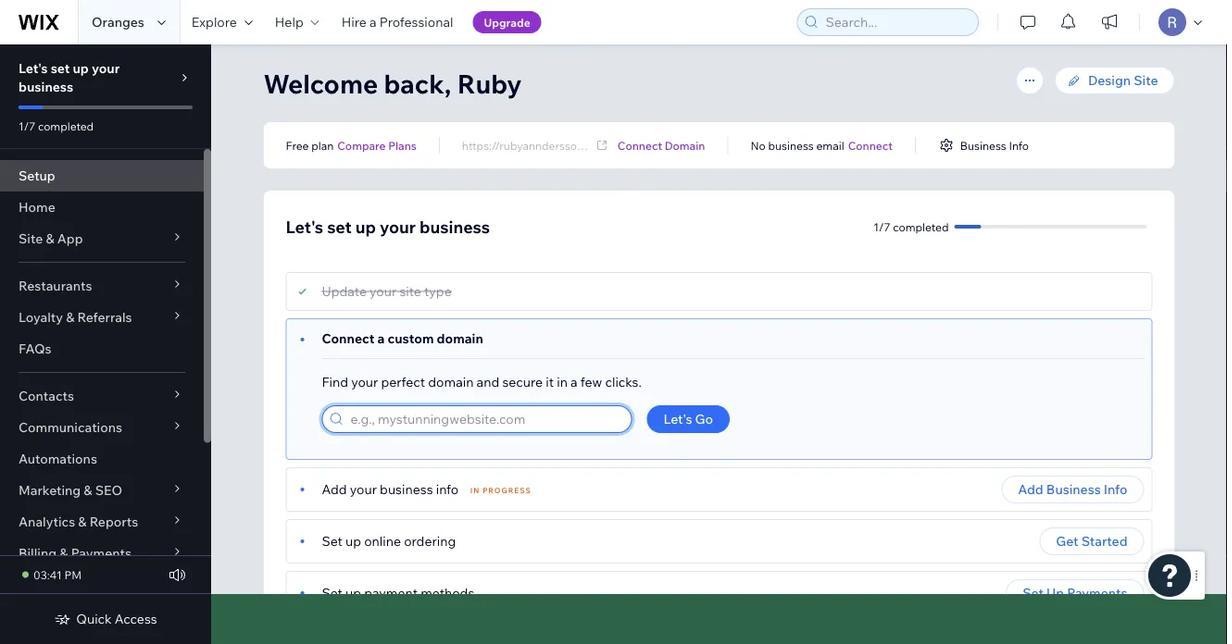 Task type: describe. For each thing, give the bounding box(es) containing it.
& for loyalty
[[66, 309, 74, 326]]

up
[[1047, 586, 1065, 602]]

business info
[[961, 139, 1029, 152]]

home link
[[0, 192, 204, 223]]

restaurants
[[19, 278, 92, 294]]

a for custom
[[378, 331, 385, 347]]

up inside sidebar element
[[73, 60, 89, 76]]

site & app
[[19, 231, 83, 247]]

start accepting online payments save now
[[423, 599, 723, 624]]

design site
[[1089, 72, 1159, 88]]

set for set up payment methods
[[322, 586, 343, 602]]

app
[[57, 231, 83, 247]]

sale.
[[954, 625, 975, 638]]

payments inside start accepting online payments save now
[[568, 599, 629, 615]]

& for marketing
[[84, 483, 92, 499]]

your for find
[[351, 374, 378, 391]]

billing & payments button
[[0, 538, 204, 570]]

back,
[[384, 67, 452, 100]]

until
[[839, 596, 860, 609]]

domain
[[665, 139, 706, 152]]

domain for perfect
[[428, 374, 474, 391]]

sidebar element
[[0, 44, 211, 645]]

03:41
[[33, 568, 62, 582]]

1 vertical spatial 1/7 completed
[[874, 220, 949, 234]]

0 vertical spatial site
[[1134, 72, 1159, 88]]

automations link
[[0, 444, 204, 475]]

payment
[[364, 586, 418, 602]]

contacts
[[19, 388, 74, 404]]

payments for set up payments
[[1068, 586, 1128, 602]]

start
[[423, 599, 455, 615]]

seo
[[95, 483, 122, 499]]

upgrade button
[[473, 11, 542, 33]]

started
[[1082, 534, 1128, 550]]

add business info button
[[1002, 476, 1145, 504]]

set up payments
[[1023, 586, 1128, 602]]

for
[[925, 611, 938, 624]]

find your perfect domain and secure it in a few clicks.
[[322, 374, 642, 391]]

connect for connect a custom domain
[[322, 331, 375, 347]]

connect domain
[[618, 139, 706, 152]]

marketing & seo button
[[0, 475, 204, 507]]

2 vertical spatial a
[[571, 374, 578, 391]]

payments for billing & payments
[[71, 546, 132, 562]]

https://rubyanndersson.wixsite.com/oranges link
[[462, 137, 692, 157]]

help button
[[264, 0, 330, 44]]

info inside "button"
[[1104, 482, 1128, 498]]

oranges
[[92, 14, 144, 30]]

ordering
[[404, 534, 456, 550]]

quick access
[[76, 612, 157, 628]]

& for site
[[46, 231, 54, 247]]

setup link
[[0, 160, 204, 192]]

online
[[524, 599, 565, 615]]

clicks.
[[605, 374, 642, 391]]

automations
[[19, 451, 97, 467]]

1 vertical spatial let's
[[286, 216, 323, 237]]

setup
[[19, 168, 55, 184]]

welcome back, ruby
[[264, 67, 522, 100]]

restaurants button
[[0, 271, 204, 302]]

purchased
[[848, 625, 899, 638]]

only
[[878, 611, 898, 624]]

design
[[1089, 72, 1131, 88]]

progress
[[483, 486, 532, 496]]

online
[[364, 534, 401, 550]]

let's inside sidebar element
[[19, 60, 48, 76]]

03:41 pm
[[33, 568, 82, 582]]

connect domain link
[[618, 137, 706, 154]]

business up type
[[420, 216, 490, 237]]

explore
[[192, 14, 237, 30]]

marketing
[[19, 483, 81, 499]]

promotion
[[826, 611, 876, 624]]

it
[[546, 374, 554, 391]]

info
[[436, 482, 459, 498]]

now
[[699, 610, 723, 624]]

plans
[[388, 139, 417, 152]]

perfect
[[381, 374, 425, 391]]

offer
[[787, 596, 812, 609]]

a for professional
[[370, 14, 377, 30]]

analytics & reports button
[[0, 507, 204, 538]]

site & app button
[[0, 223, 204, 255]]

1 vertical spatial completed
[[894, 220, 949, 234]]

business right no
[[769, 139, 814, 152]]

your for update
[[370, 284, 397, 300]]

home
[[19, 199, 55, 215]]

contacts button
[[0, 381, 204, 412]]

hire a professional
[[342, 14, 454, 30]]

in
[[470, 486, 480, 496]]

domain for custom
[[437, 331, 484, 347]]

initial
[[959, 611, 984, 624]]



Task type: vqa. For each thing, say whether or not it's contained in the screenshot.
Free plan Compare Plans
yes



Task type: locate. For each thing, give the bounding box(es) containing it.
1 horizontal spatial 1/7
[[874, 220, 891, 234]]

0 horizontal spatial let's set up your business
[[19, 60, 120, 95]]

reports
[[90, 514, 138, 530]]

domain
[[437, 331, 484, 347], [428, 374, 474, 391]]

& left seo
[[84, 483, 92, 499]]

your up online
[[350, 482, 377, 498]]

business info button
[[939, 137, 1029, 154]]

get started button
[[1040, 528, 1145, 556]]

up
[[73, 60, 89, 76], [356, 216, 376, 237], [346, 534, 361, 550], [346, 586, 361, 602]]

this
[[934, 625, 952, 638]]

connect up find
[[322, 331, 375, 347]]

0 horizontal spatial info
[[1009, 139, 1029, 152]]

pm inside offer valid until november 22, 2023 (11:59 pm pt). promotion only valid for the initial subscription purchased during this sale.
[[787, 611, 803, 624]]

go
[[695, 411, 714, 428]]

connect right email
[[848, 139, 893, 152]]

2023
[[930, 596, 954, 609]]

1 vertical spatial set
[[327, 216, 352, 237]]

save
[[671, 610, 697, 624]]

0 horizontal spatial connect
[[322, 331, 375, 347]]

& inside the billing & payments popup button
[[60, 546, 68, 562]]

22,
[[915, 596, 928, 609]]

set left up on the right bottom of page
[[1023, 586, 1044, 602]]

update your site type
[[322, 284, 452, 300]]

site inside popup button
[[19, 231, 43, 247]]

0 vertical spatial let's
[[19, 60, 48, 76]]

0 horizontal spatial site
[[19, 231, 43, 247]]

add business info
[[1019, 482, 1128, 498]]

1 vertical spatial domain
[[428, 374, 474, 391]]

let's go
[[664, 411, 714, 428]]

completed
[[38, 119, 94, 133], [894, 220, 949, 234]]

0 vertical spatial 1/7 completed
[[19, 119, 94, 133]]

let's set up your business inside sidebar element
[[19, 60, 120, 95]]

& left app
[[46, 231, 54, 247]]

in
[[557, 374, 568, 391]]

payments inside button
[[1068, 586, 1128, 602]]

connect for connect domain
[[618, 139, 663, 152]]

business inside button
[[961, 139, 1007, 152]]

no business email connect
[[751, 139, 893, 152]]

1 horizontal spatial business
[[1047, 482, 1101, 498]]

1 horizontal spatial a
[[378, 331, 385, 347]]

add for add your business info
[[322, 482, 347, 498]]

compare plans link
[[338, 137, 417, 154]]

set inside sidebar element
[[51, 60, 70, 76]]

site right design
[[1134, 72, 1159, 88]]

0 horizontal spatial let's
[[19, 60, 48, 76]]

the
[[941, 611, 956, 624]]

valid up pt).
[[814, 596, 837, 609]]

business up setup
[[19, 79, 73, 95]]

domain up find your perfect domain and secure it in a few clicks.
[[437, 331, 484, 347]]

1 vertical spatial info
[[1104, 482, 1128, 498]]

set up online ordering
[[322, 534, 456, 550]]

email
[[817, 139, 845, 152]]

welcome
[[264, 67, 378, 100]]

1 horizontal spatial let's
[[286, 216, 323, 237]]

business inside "button"
[[1047, 482, 1101, 498]]

compare
[[338, 139, 386, 152]]

help
[[275, 14, 304, 30]]

0 vertical spatial domain
[[437, 331, 484, 347]]

referrals
[[77, 309, 132, 326]]

1 horizontal spatial set
[[327, 216, 352, 237]]

2 horizontal spatial connect
[[848, 139, 893, 152]]

0 vertical spatial business
[[961, 139, 1007, 152]]

quick access button
[[54, 612, 157, 628]]

1 add from the left
[[322, 482, 347, 498]]

0 vertical spatial 1/7
[[19, 119, 35, 133]]

2 horizontal spatial a
[[571, 374, 578, 391]]

& for billing
[[60, 546, 68, 562]]

set left online
[[322, 534, 343, 550]]

payments right up on the right bottom of page
[[1068, 586, 1128, 602]]

2 vertical spatial let's
[[664, 411, 693, 428]]

payments right online
[[568, 599, 629, 615]]

info inside button
[[1009, 139, 1029, 152]]

methods
[[421, 586, 475, 602]]

& inside marketing & seo dropdown button
[[84, 483, 92, 499]]

get
[[1057, 534, 1079, 550]]

connect a custom domain
[[322, 331, 484, 347]]

your left site
[[370, 284, 397, 300]]

1/7 completed down connect link
[[874, 220, 949, 234]]

& inside loyalty & referrals dropdown button
[[66, 309, 74, 326]]

free plan compare plans
[[286, 139, 417, 152]]

1 horizontal spatial valid
[[900, 611, 923, 624]]

0 vertical spatial valid
[[814, 596, 837, 609]]

0 horizontal spatial pm
[[64, 568, 82, 582]]

1 vertical spatial 1/7
[[874, 220, 891, 234]]

let's set up your business down oranges
[[19, 60, 120, 95]]

1 vertical spatial valid
[[900, 611, 923, 624]]

during
[[901, 625, 932, 638]]

loyalty & referrals button
[[0, 302, 204, 334]]

a right in
[[571, 374, 578, 391]]

0 vertical spatial set
[[51, 60, 70, 76]]

completed inside sidebar element
[[38, 119, 94, 133]]

1 horizontal spatial connect
[[618, 139, 663, 152]]

https://rubyanndersson.wixsite.com/oranges
[[462, 139, 692, 152]]

save now button
[[653, 603, 742, 631]]

business inside let's set up your business
[[19, 79, 73, 95]]

your down oranges
[[92, 60, 120, 76]]

analytics
[[19, 514, 75, 530]]

1/7 completed inside sidebar element
[[19, 119, 94, 133]]

2 horizontal spatial payments
[[1068, 586, 1128, 602]]

set for set up online ordering
[[322, 534, 343, 550]]

set for set up payments
[[1023, 586, 1044, 602]]

ruby
[[457, 67, 522, 100]]

quick
[[76, 612, 112, 628]]

business left info
[[380, 482, 433, 498]]

pm down offer
[[787, 611, 803, 624]]

hire a professional link
[[330, 0, 465, 44]]

1 horizontal spatial pm
[[787, 611, 803, 624]]

0 horizontal spatial set
[[51, 60, 70, 76]]

billing
[[19, 546, 57, 562]]

pm
[[64, 568, 82, 582], [787, 611, 803, 624]]

0 vertical spatial let's set up your business
[[19, 60, 120, 95]]

0 vertical spatial pm
[[64, 568, 82, 582]]

1 horizontal spatial payments
[[568, 599, 629, 615]]

0 horizontal spatial 1/7 completed
[[19, 119, 94, 133]]

0 horizontal spatial payments
[[71, 546, 132, 562]]

your
[[92, 60, 120, 76], [380, 216, 416, 237], [370, 284, 397, 300], [351, 374, 378, 391], [350, 482, 377, 498]]

set left payment
[[322, 586, 343, 602]]

and
[[477, 374, 500, 391]]

0 vertical spatial a
[[370, 14, 377, 30]]

& right loyalty
[[66, 309, 74, 326]]

site down home
[[19, 231, 43, 247]]

let's go button
[[647, 406, 730, 434]]

your for add
[[350, 482, 377, 498]]

2 add from the left
[[1019, 482, 1044, 498]]

1 horizontal spatial site
[[1134, 72, 1159, 88]]

add for add business info
[[1019, 482, 1044, 498]]

connect inside "link"
[[618, 139, 663, 152]]

your up update your site type
[[380, 216, 416, 237]]

your inside sidebar element
[[92, 60, 120, 76]]

1/7 completed
[[19, 119, 94, 133], [874, 220, 949, 234]]

0 vertical spatial completed
[[38, 119, 94, 133]]

0 horizontal spatial add
[[322, 482, 347, 498]]

0 horizontal spatial valid
[[814, 596, 837, 609]]

1 vertical spatial let's set up your business
[[286, 216, 490, 237]]

domain left and
[[428, 374, 474, 391]]

& up 03:41 pm
[[60, 546, 68, 562]]

e.g., mystunningwebsite.com field
[[345, 407, 626, 433]]

a inside hire a professional link
[[370, 14, 377, 30]]

1 horizontal spatial info
[[1104, 482, 1128, 498]]

1 horizontal spatial 1/7 completed
[[874, 220, 949, 234]]

payments inside popup button
[[71, 546, 132, 562]]

custom
[[388, 331, 434, 347]]

0 horizontal spatial completed
[[38, 119, 94, 133]]

0 horizontal spatial business
[[961, 139, 1007, 152]]

payments down analytics & reports dropdown button
[[71, 546, 132, 562]]

connect left domain
[[618, 139, 663, 152]]

1/7
[[19, 119, 35, 133], [874, 220, 891, 234]]

let's set up your business up update your site type
[[286, 216, 490, 237]]

1/7 inside sidebar element
[[19, 119, 35, 133]]

accepting
[[457, 599, 521, 615]]

marketing & seo
[[19, 483, 122, 499]]

a right hire
[[370, 14, 377, 30]]

& inside site & app popup button
[[46, 231, 54, 247]]

Search... field
[[820, 9, 973, 35]]

1 vertical spatial site
[[19, 231, 43, 247]]

set inside button
[[1023, 586, 1044, 602]]

update
[[322, 284, 367, 300]]

faqs link
[[0, 334, 204, 365]]

1 vertical spatial business
[[1047, 482, 1101, 498]]

let's inside "button"
[[664, 411, 693, 428]]

2 horizontal spatial let's
[[664, 411, 693, 428]]

connect
[[618, 139, 663, 152], [848, 139, 893, 152], [322, 331, 375, 347]]

faqs
[[19, 341, 51, 357]]

add up set up online ordering
[[322, 482, 347, 498]]

secure
[[503, 374, 543, 391]]

valid up 'during'
[[900, 611, 923, 624]]

a left custom
[[378, 331, 385, 347]]

1/7 completed up setup
[[19, 119, 94, 133]]

& for analytics
[[78, 514, 87, 530]]

pm inside sidebar element
[[64, 568, 82, 582]]

professional
[[380, 14, 454, 30]]

design site link
[[1055, 67, 1175, 95]]

loyalty
[[19, 309, 63, 326]]

0 vertical spatial info
[[1009, 139, 1029, 152]]

pm down billing & payments
[[64, 568, 82, 582]]

0 horizontal spatial a
[[370, 14, 377, 30]]

add up get started button
[[1019, 482, 1044, 498]]

set up payments button
[[1007, 580, 1145, 608]]

loyalty & referrals
[[19, 309, 132, 326]]

0 horizontal spatial 1/7
[[19, 119, 35, 133]]

pt).
[[805, 611, 824, 624]]

1 horizontal spatial let's set up your business
[[286, 216, 490, 237]]

1 horizontal spatial completed
[[894, 220, 949, 234]]

payments
[[71, 546, 132, 562], [1068, 586, 1128, 602], [568, 599, 629, 615]]

communications button
[[0, 412, 204, 444]]

billing & payments
[[19, 546, 132, 562]]

1/7 down connect link
[[874, 220, 891, 234]]

valid
[[814, 596, 837, 609], [900, 611, 923, 624]]

1 vertical spatial a
[[378, 331, 385, 347]]

1/7 up setup
[[19, 119, 35, 133]]

& inside analytics & reports dropdown button
[[78, 514, 87, 530]]

analytics & reports
[[19, 514, 138, 530]]

add inside "button"
[[1019, 482, 1044, 498]]

1 vertical spatial pm
[[787, 611, 803, 624]]

subscription
[[787, 625, 846, 638]]

let's
[[19, 60, 48, 76], [286, 216, 323, 237], [664, 411, 693, 428]]

get started
[[1057, 534, 1128, 550]]

november
[[862, 596, 912, 609]]

& left reports
[[78, 514, 87, 530]]

1 horizontal spatial add
[[1019, 482, 1044, 498]]

your right find
[[351, 374, 378, 391]]



